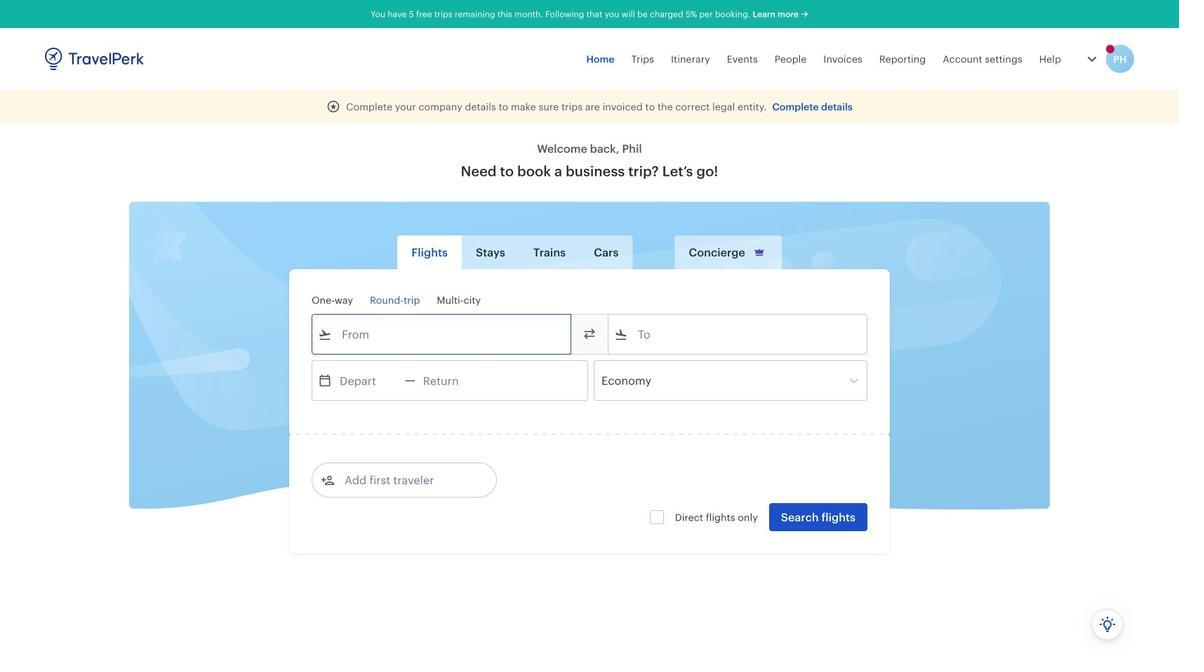 Task type: describe. For each thing, give the bounding box(es) containing it.
From search field
[[332, 324, 552, 346]]

Depart text field
[[332, 361, 405, 401]]



Task type: locate. For each thing, give the bounding box(es) containing it.
To search field
[[628, 324, 848, 346]]

Return text field
[[415, 361, 488, 401]]

Add first traveler search field
[[335, 470, 481, 492]]



